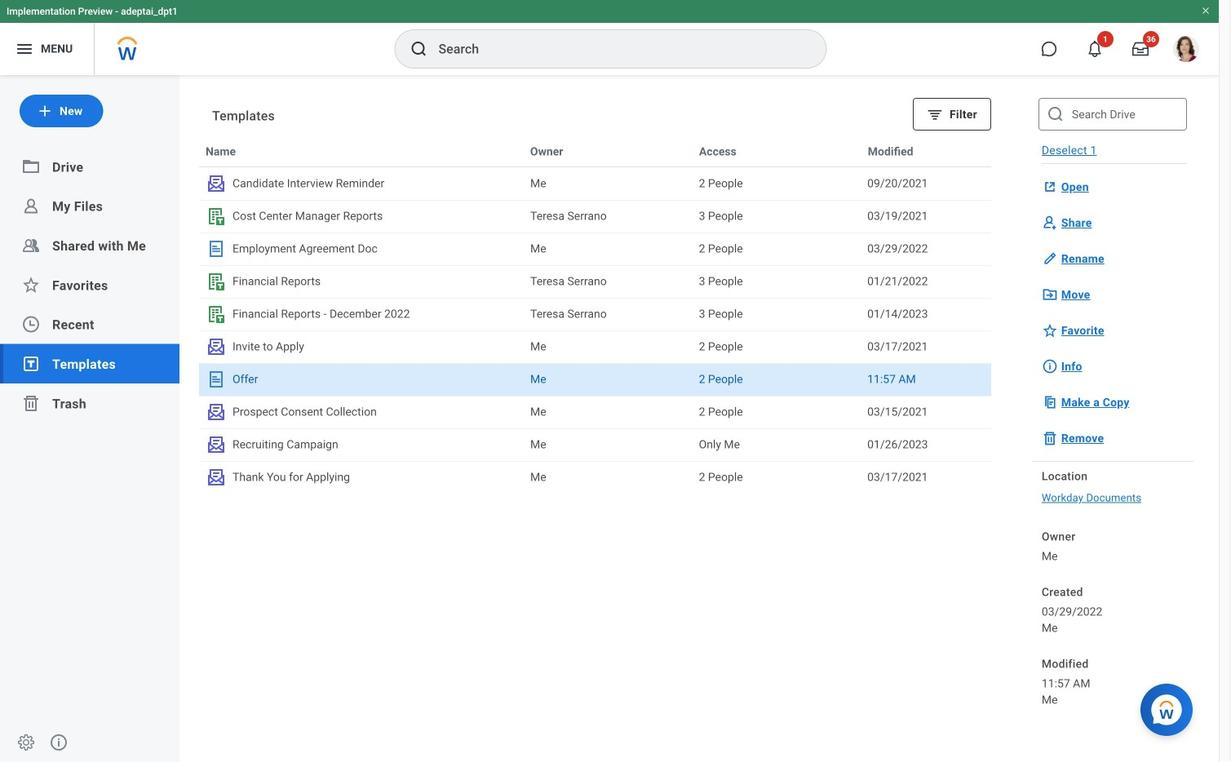 Task type: describe. For each thing, give the bounding box(es) containing it.
5 row from the top
[[199, 265, 992, 298]]

11 row from the top
[[199, 461, 992, 494]]

ext link image
[[1042, 179, 1059, 195]]

2 cell from the top
[[524, 201, 693, 232]]

user plus image
[[1042, 215, 1059, 231]]

1 vertical spatial search image
[[1047, 105, 1066, 124]]

close environment banner image
[[1202, 6, 1212, 16]]

folder open image
[[21, 157, 41, 176]]

Search Workday  search field
[[439, 31, 793, 67]]

3 cell from the top
[[524, 233, 693, 265]]

user image
[[21, 196, 41, 216]]

inbox large image
[[1133, 41, 1150, 57]]

workbook template image for fourth cell
[[207, 272, 226, 291]]

star image
[[21, 275, 41, 295]]

0 vertical spatial trash image
[[21, 394, 41, 413]]

4 row from the top
[[199, 233, 992, 265]]

7 cell from the top
[[524, 364, 693, 395]]

7 row from the top
[[199, 331, 992, 363]]

copy image
[[1042, 394, 1059, 411]]

8 cell from the top
[[524, 397, 693, 428]]

filter image
[[927, 106, 944, 122]]

shared with me image
[[21, 236, 41, 255]]

10 row from the top
[[199, 429, 992, 461]]

9 cell from the top
[[524, 429, 693, 460]]

grid inside item list element
[[199, 135, 992, 762]]

star image
[[1042, 322, 1059, 339]]



Task type: locate. For each thing, give the bounding box(es) containing it.
workbook template image
[[207, 207, 226, 226], [207, 272, 226, 291]]

4 cell from the top
[[524, 266, 693, 297]]

0 horizontal spatial search image
[[409, 39, 429, 59]]

document template image
[[207, 239, 226, 259], [207, 239, 226, 259], [207, 370, 226, 389], [207, 370, 226, 389]]

cell
[[524, 168, 693, 199], [524, 201, 693, 232], [524, 233, 693, 265], [524, 266, 693, 297], [524, 299, 693, 330], [524, 331, 693, 362], [524, 364, 693, 395], [524, 397, 693, 428], [524, 429, 693, 460], [524, 462, 693, 493]]

folder move image
[[1042, 287, 1059, 303]]

9 row from the top
[[199, 396, 992, 429]]

1 horizontal spatial search image
[[1047, 105, 1066, 124]]

1 cell from the top
[[524, 168, 693, 199]]

grid
[[199, 135, 992, 762]]

6 row from the top
[[199, 298, 992, 331]]

0 vertical spatial notification template image
[[207, 174, 226, 193]]

1 vertical spatial trash image
[[1042, 430, 1059, 447]]

notification template image
[[207, 174, 226, 193], [207, 337, 226, 357], [207, 337, 226, 357], [207, 403, 226, 422], [207, 403, 226, 422], [207, 435, 226, 455], [207, 435, 226, 455], [207, 468, 226, 487]]

1 row from the top
[[199, 135, 992, 167]]

1 workbook template image from the top
[[207, 207, 226, 226]]

3 row from the top
[[199, 200, 992, 233]]

trash image down clock image
[[21, 394, 41, 413]]

workbook template image
[[207, 207, 226, 226], [207, 272, 226, 291], [207, 305, 226, 324], [207, 305, 226, 324]]

10 cell from the top
[[524, 462, 693, 493]]

8 row from the top
[[199, 363, 992, 396]]

gear image
[[16, 733, 36, 753]]

justify image
[[15, 39, 34, 59]]

0 vertical spatial search image
[[409, 39, 429, 59]]

notification template image
[[207, 174, 226, 193], [207, 468, 226, 487]]

item list element
[[180, 75, 1012, 763]]

info image
[[49, 733, 69, 753]]

1 vertical spatial workbook template image
[[207, 272, 226, 291]]

banner
[[0, 0, 1220, 75]]

5 cell from the top
[[524, 299, 693, 330]]

clock image
[[21, 315, 41, 334]]

1 vertical spatial notification template image
[[207, 468, 226, 487]]

2 row from the top
[[199, 167, 992, 200]]

edit image
[[1042, 251, 1059, 267]]

workbook template image for 2nd cell from the top
[[207, 207, 226, 226]]

1 horizontal spatial trash image
[[1042, 430, 1059, 447]]

trash image down copy image
[[1042, 430, 1059, 447]]

6 cell from the top
[[524, 331, 693, 362]]

notifications large image
[[1087, 41, 1104, 57]]

1 notification template image from the top
[[207, 174, 226, 193]]

search drive field
[[1039, 98, 1188, 131]]

row
[[199, 135, 992, 167], [199, 167, 992, 200], [199, 200, 992, 233], [199, 233, 992, 265], [199, 265, 992, 298], [199, 298, 992, 331], [199, 331, 992, 363], [199, 363, 992, 396], [199, 396, 992, 429], [199, 429, 992, 461], [199, 461, 992, 494]]

0 vertical spatial workbook template image
[[207, 207, 226, 226]]

2 workbook template image from the top
[[207, 272, 226, 291]]

search image
[[409, 39, 429, 59], [1047, 105, 1066, 124]]

trash image
[[21, 394, 41, 413], [1042, 430, 1059, 447]]

0 horizontal spatial trash image
[[21, 394, 41, 413]]

plus image
[[37, 103, 53, 119]]

profile logan mcneil image
[[1174, 36, 1200, 65]]

2 notification template image from the top
[[207, 468, 226, 487]]

info image
[[1042, 358, 1059, 375]]



Task type: vqa. For each thing, say whether or not it's contained in the screenshot.
Accounts
no



